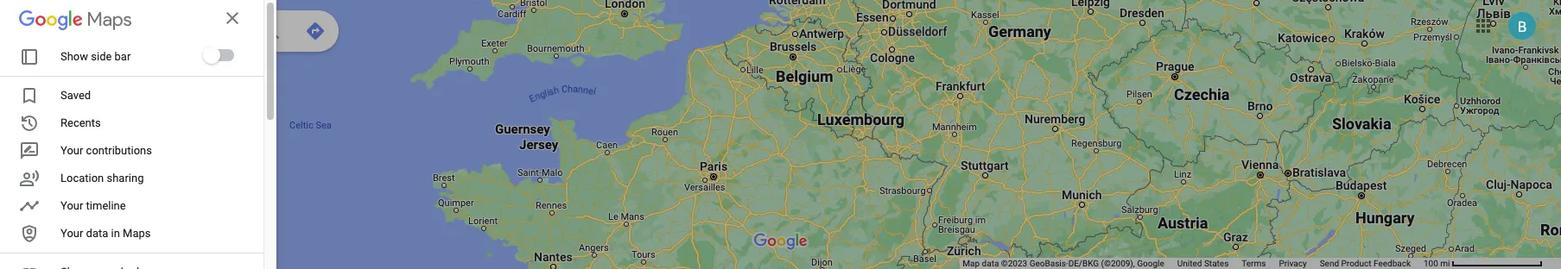 Task type: describe. For each thing, give the bounding box(es) containing it.
your for your timeline
[[60, 200, 83, 213]]

your contributions
[[60, 144, 152, 157]]


[[28, 19, 48, 43]]

data for your
[[86, 227, 108, 240]]

bar
[[115, 50, 131, 63]]

Show side bar checkbox
[[203, 47, 234, 64]]

location sharing button
[[19, 169, 245, 189]]

your data in maps
[[60, 227, 151, 240]]

(©2009),
[[1101, 259, 1135, 269]]

united states button
[[1178, 258, 1229, 270]]

100
[[1424, 259, 1439, 269]]

google maps image
[[19, 5, 132, 33]]

side
[[91, 50, 112, 63]]

feedback
[[1374, 259, 1411, 269]]

product
[[1342, 259, 1372, 269]]

show side bar
[[60, 50, 131, 63]]

your timeline link
[[19, 196, 245, 217]]

location
[[60, 172, 104, 185]]

your data in maps link
[[19, 224, 245, 245]]

 button
[[14, 10, 62, 55]]

saved button
[[19, 86, 245, 106]]

timeline
[[86, 200, 126, 213]]

location sharing
[[60, 172, 144, 185]]

united
[[1178, 259, 1202, 269]]

map data ©2023 geobasis-de/bkg (©2009), google
[[963, 259, 1165, 269]]

recents button
[[19, 113, 245, 134]]

maps
[[123, 227, 151, 240]]

google
[[1137, 259, 1165, 269]]

100 mi button
[[1424, 259, 1543, 269]]

 search field
[[14, 10, 353, 55]]

show
[[60, 50, 88, 63]]

terms button
[[1242, 258, 1266, 270]]

©2023
[[1001, 259, 1028, 269]]

your for your data in maps
[[60, 227, 83, 240]]

recents
[[60, 117, 101, 130]]

send
[[1320, 259, 1339, 269]]

your for your contributions
[[60, 144, 83, 157]]



Task type: vqa. For each thing, say whether or not it's contained in the screenshot.
Hr to the bottom
no



Task type: locate. For each thing, give the bounding box(es) containing it.
united states
[[1178, 259, 1229, 269]]

saved
[[60, 89, 91, 102]]

1 horizontal spatial data
[[982, 259, 999, 269]]

map
[[963, 259, 980, 269]]

footer inside google maps element
[[963, 258, 1424, 270]]

mi
[[1441, 259, 1450, 269]]

your down location in the bottom left of the page
[[60, 200, 83, 213]]

privacy button
[[1279, 258, 1307, 270]]

0 horizontal spatial data
[[86, 227, 108, 240]]

1 vertical spatial your
[[60, 200, 83, 213]]

geobasis-
[[1030, 259, 1069, 269]]

data right map
[[982, 259, 999, 269]]

2 vertical spatial your
[[60, 227, 83, 240]]

in
[[111, 227, 120, 240]]

1 your from the top
[[60, 144, 83, 157]]

google maps element
[[0, 0, 1561, 270]]

data inside settings "menu"
[[86, 227, 108, 240]]

data for map
[[982, 259, 999, 269]]

send product feedback button
[[1320, 258, 1411, 270]]

your timeline
[[60, 200, 126, 213]]

footer
[[963, 258, 1424, 270]]

0 vertical spatial data
[[86, 227, 108, 240]]

1 vertical spatial data
[[982, 259, 999, 269]]

footer containing map data ©2023 geobasis-de/bkg (©2009), google
[[963, 258, 1424, 270]]

contributions
[[86, 144, 152, 157]]

sharing
[[107, 172, 144, 185]]

send product feedback
[[1320, 259, 1411, 269]]

your down recents
[[60, 144, 83, 157]]

your down your timeline
[[60, 227, 83, 240]]

de/bkg
[[1069, 259, 1099, 269]]

your
[[60, 144, 83, 157], [60, 200, 83, 213], [60, 227, 83, 240]]

data
[[86, 227, 108, 240], [982, 259, 999, 269]]

your contributions button
[[19, 141, 245, 162]]

data left in
[[86, 227, 108, 240]]

settings menu
[[0, 0, 277, 270]]

show side bar image
[[203, 47, 220, 64]]

3 your from the top
[[60, 227, 83, 240]]

0 vertical spatial your
[[60, 144, 83, 157]]

100 mi
[[1424, 259, 1450, 269]]

states
[[1205, 259, 1229, 269]]

terms
[[1242, 259, 1266, 269]]

2 your from the top
[[60, 200, 83, 213]]

privacy
[[1279, 259, 1307, 269]]

your inside button
[[60, 144, 83, 157]]



